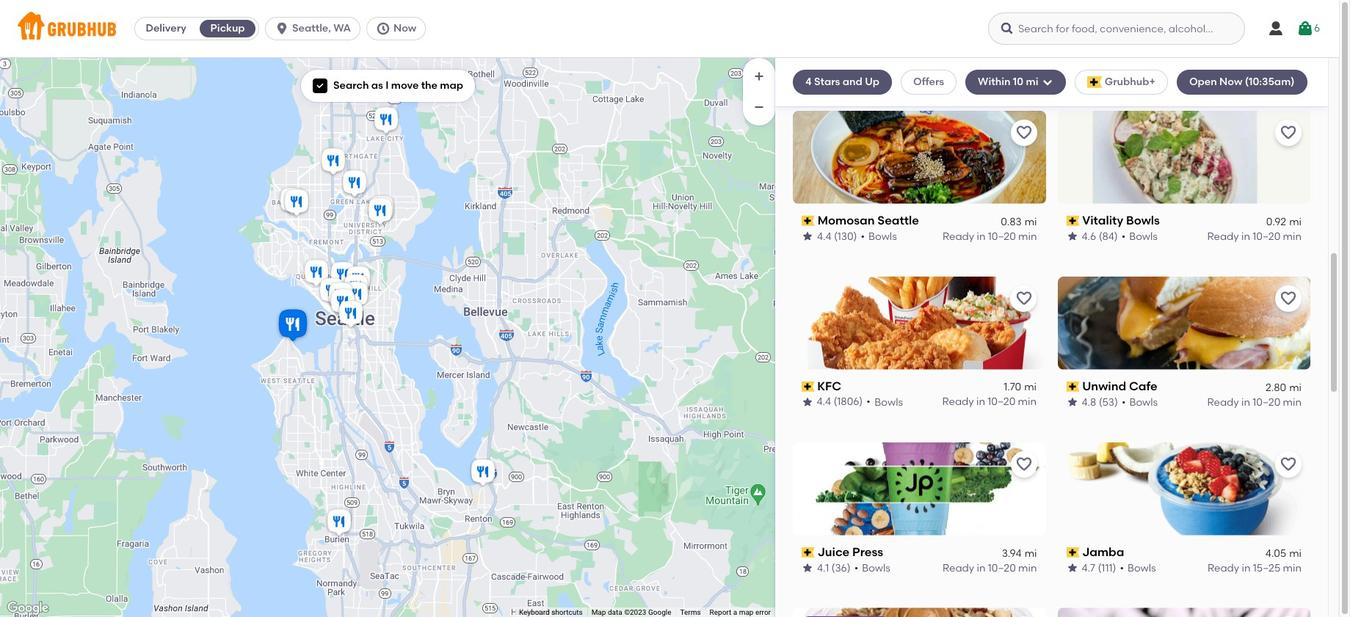 Task type: describe. For each thing, give the bounding box(es) containing it.
0 vertical spatial map
[[440, 79, 463, 92]]

0.92
[[1266, 215, 1286, 228]]

• for taco del mar (1st ave.)
[[853, 64, 857, 77]]

verve bowls - capitol hill image
[[341, 272, 371, 304]]

cafe
[[1129, 379, 1158, 393]]

3.94
[[1002, 547, 1022, 559]]

juice press image
[[366, 196, 395, 228]]

mi for espresso
[[1289, 49, 1302, 62]]

move
[[391, 79, 419, 92]]

save this restaurant image for kfc
[[1015, 290, 1033, 307]]

jamba logo image
[[1058, 442, 1311, 536]]

emerald city smoothie logo image
[[793, 608, 1046, 617]]

bowls for del
[[861, 64, 889, 77]]

Search for food, convenience, alcohol... search field
[[988, 12, 1245, 45]]

save this restaurant button for jamba
[[1275, 451, 1302, 478]]

star icon image for unwind cafe
[[1066, 397, 1078, 408]]

0.92 mi
[[1266, 215, 1302, 228]]

min for vitality bowls
[[1283, 230, 1302, 243]]

(84)
[[1099, 230, 1118, 243]]

svg image up 0.72
[[1000, 21, 1015, 36]]

vitality bowls logo image
[[1058, 111, 1311, 204]]

in for juice press
[[977, 562, 986, 574]]

bowls for bowls
[[1129, 230, 1158, 243]]

ready for taco del mar (1st ave.)
[[943, 64, 974, 77]]

ready for kitanda espresso & açaí
[[1207, 64, 1239, 77]]

ready for jamba
[[1208, 562, 1239, 574]]

unwind cafe logo image
[[1058, 277, 1311, 370]]

kitanda
[[1082, 48, 1129, 62]]

mi right 10
[[1026, 76, 1039, 88]]

save this restaurant button for momosan seattle
[[1011, 119, 1037, 146]]

kitanda espresso & acai - greenlake image
[[340, 168, 369, 200]]

4.4 (130)
[[817, 230, 857, 243]]

vitality bowls
[[1082, 213, 1160, 227]]

main navigation navigation
[[0, 0, 1339, 58]]

in for jamba
[[1242, 562, 1251, 574]]

(10:35am)
[[1245, 76, 1295, 88]]

vietlicious image
[[341, 279, 371, 312]]

2.80 mi
[[1266, 381, 1302, 393]]

report a map error
[[710, 609, 771, 617]]

(1806)
[[834, 396, 863, 408]]

subscription pass image for jamba
[[1066, 548, 1079, 558]]

unwind cafe image
[[275, 307, 311, 345]]

star icon image for kfc
[[802, 397, 814, 408]]

mi right 4.05
[[1289, 547, 1302, 559]]

10–20 for taco del mar (1st ave.)
[[988, 64, 1016, 77]]

4.05
[[1266, 547, 1286, 559]]

save this restaurant image for jamba
[[1280, 456, 1297, 473]]

4 stars and up
[[805, 76, 880, 88]]

4.4 (83)
[[1082, 64, 1118, 77]]

ready for unwind cafe
[[1207, 396, 1239, 408]]

10–20 for momosan seattle
[[988, 230, 1016, 243]]

ready in 10–20 min for momosan seattle
[[943, 230, 1037, 243]]

keyboard shortcuts
[[519, 609, 583, 617]]

star icon image for vitality bowls
[[1066, 231, 1078, 243]]

4.4 (1806)
[[817, 396, 863, 408]]

i
[[386, 79, 389, 92]]

momosan seattle logo image
[[793, 111, 1046, 204]]

pickup button
[[197, 17, 259, 40]]

vitality
[[1082, 213, 1123, 227]]

taco
[[818, 48, 846, 62]]

save this restaurant image for momosan seattle
[[1015, 124, 1033, 142]]

ready in 15–25 min
[[1208, 562, 1302, 574]]

shortcuts
[[552, 609, 583, 617]]

terms
[[680, 609, 701, 617]]

stars
[[814, 76, 840, 88]]

4.05 mi
[[1266, 547, 1302, 559]]

espresso
[[1132, 48, 1183, 62]]

checkout
[[1232, 564, 1281, 576]]

report a map error link
[[710, 609, 771, 617]]

emerald city smoothie image
[[282, 187, 311, 219]]

svg image for search as i move the map
[[316, 82, 325, 90]]

svg image right 10
[[1041, 76, 1053, 88]]

• bowls for juice press
[[854, 562, 891, 574]]

10–20 for juice press
[[988, 562, 1016, 574]]

proceed to checkout
[[1174, 564, 1281, 576]]

momosan seattle image
[[336, 298, 366, 331]]

google image
[[4, 599, 52, 617]]

save this restaurant button for vitality bowls
[[1275, 119, 1302, 146]]

(76)
[[832, 64, 849, 77]]

pickup
[[210, 22, 245, 35]]

mi for press
[[1025, 547, 1037, 559]]

map region
[[0, 0, 897, 617]]

unwind cafe
[[1082, 379, 1158, 393]]

juice press logo image
[[793, 442, 1046, 536]]

in for momosan seattle
[[977, 230, 986, 243]]

star icon image for juice press
[[802, 563, 814, 574]]

keyboard shortcuts button
[[519, 608, 583, 617]]

data
[[608, 609, 622, 617]]

in for taco del mar (1st ave.)
[[977, 64, 986, 77]]

min for kfc
[[1018, 396, 1037, 408]]

15–25
[[1253, 562, 1281, 574]]

0.72 mi
[[1002, 49, 1037, 62]]

(111)
[[1098, 562, 1116, 574]]

1 vertical spatial now
[[1220, 76, 1243, 88]]

ready for juice press
[[943, 562, 974, 574]]

6 button
[[1297, 15, 1320, 42]]

vitality bowls image
[[328, 260, 358, 292]]

• for unwind cafe
[[1122, 396, 1126, 408]]

svg image inside seattle, wa button
[[275, 21, 289, 36]]

within
[[978, 76, 1011, 88]]

juice
[[818, 545, 850, 559]]

jamba
[[1082, 545, 1124, 559]]

verve bowls image
[[278, 185, 307, 218]]

taco del mar (1st ave.)
[[818, 48, 948, 62]]

open
[[1189, 76, 1217, 88]]

search as i move the map
[[333, 79, 463, 92]]

svg image up the 0.81
[[1267, 20, 1285, 37]]

subscription pass image for vitality bowls
[[1066, 216, 1079, 226]]

• bowls for momosan seattle
[[861, 230, 897, 243]]

subscription pass image for momosan seattle
[[802, 216, 815, 226]]

©2023
[[624, 609, 646, 617]]

ready in 10–20 min for unwind cafe
[[1207, 396, 1302, 408]]

press
[[853, 545, 883, 559]]

taco bell image
[[319, 146, 348, 178]]

offers
[[913, 76, 944, 88]]

4.6 (84)
[[1082, 230, 1118, 243]]

save this restaurant button for unwind cafe
[[1275, 285, 1302, 312]]

in for kitanda espresso & açaí
[[1242, 64, 1250, 77]]

bowls right (111)
[[1128, 562, 1156, 574]]

seattle
[[878, 213, 919, 227]]

mount & bao image
[[372, 105, 401, 137]]

min for jamba
[[1283, 562, 1302, 574]]

4.1 (36)
[[817, 562, 851, 574]]

1 horizontal spatial map
[[739, 609, 754, 617]]

grubhub+
[[1105, 76, 1156, 88]]

save this restaurant image for vitality bowls
[[1280, 124, 1297, 142]]

subscription pass image for kfc
[[802, 382, 815, 392]]

ready for kfc
[[943, 396, 974, 408]]

a
[[733, 609, 737, 617]]

in for vitality bowls
[[1242, 230, 1250, 243]]

within 10 mi
[[978, 76, 1039, 88]]

star icon image for momosan seattle
[[802, 231, 814, 243]]

• bowls for vitality bowls
[[1122, 230, 1158, 243]]



Task type: vqa. For each thing, say whether or not it's contained in the screenshot.


Task type: locate. For each thing, give the bounding box(es) containing it.
save this restaurant button
[[1011, 119, 1037, 146], [1275, 119, 1302, 146], [1011, 285, 1037, 312], [1275, 285, 1302, 312], [1011, 451, 1037, 478], [1275, 451, 1302, 478]]

min for momosan seattle
[[1018, 230, 1037, 243]]

0 vertical spatial 4.1
[[817, 64, 829, 77]]

subscription pass image for kitanda espresso & açaí
[[1066, 50, 1079, 60]]

mi for cafe
[[1289, 381, 1302, 393]]

1 horizontal spatial svg image
[[1297, 20, 1314, 37]]

10–20 for kfc
[[988, 396, 1016, 408]]

minus icon image
[[752, 100, 767, 115]]

grubhub plus flag logo image
[[1087, 76, 1102, 88]]

kfc image
[[302, 257, 331, 290]]

4
[[805, 76, 812, 88]]

min down 0.81 mi
[[1283, 64, 1302, 77]]

4.6
[[1082, 230, 1096, 243]]

now up move
[[394, 22, 416, 35]]

now
[[394, 22, 416, 35], [1220, 76, 1243, 88]]

0.81 mi
[[1268, 49, 1302, 62]]

min down 0.92 mi
[[1283, 230, 1302, 243]]

• bowls for taco del mar (1st ave.)
[[853, 64, 889, 77]]

save this restaurant button for kfc
[[1011, 285, 1037, 312]]

star icon image for jamba
[[1066, 563, 1078, 574]]

subscription pass image
[[1066, 50, 1079, 60], [1066, 216, 1079, 226], [802, 382, 815, 392], [802, 548, 815, 558], [1066, 548, 1079, 558]]

delivery button
[[135, 17, 197, 40]]

svg image left search on the left top of page
[[316, 82, 325, 90]]

subscription pass image for unwind cafe
[[1066, 382, 1079, 392]]

now button
[[366, 17, 432, 40]]

terms link
[[680, 609, 701, 617]]

min
[[1018, 64, 1037, 77], [1283, 64, 1302, 77], [1018, 230, 1037, 243], [1283, 230, 1302, 243], [1018, 396, 1037, 408], [1283, 396, 1302, 408], [1018, 562, 1037, 574], [1283, 562, 1302, 574]]

1 vertical spatial map
[[739, 609, 754, 617]]

10–20 for kitanda espresso & açaí
[[1253, 64, 1281, 77]]

0 vertical spatial subscription pass image
[[802, 50, 815, 60]]

seattle, wa button
[[265, 17, 366, 40]]

10
[[1013, 76, 1024, 88]]

4.1 left (36)
[[817, 562, 829, 574]]

subscription pass image left unwind
[[1066, 382, 1079, 392]]

subscription pass image left vitality
[[1066, 216, 1079, 226]]

ready in 10–20 min down '0.92'
[[1207, 230, 1302, 243]]

6
[[1314, 22, 1320, 34]]

mi right the 0.81
[[1289, 49, 1302, 62]]

and
[[843, 76, 863, 88]]

açaí
[[1198, 48, 1227, 62]]

ready in 10–20 min down 3.94
[[943, 562, 1037, 574]]

bowls down the kitanda espresso & açaí
[[1129, 64, 1158, 77]]

bowls right (1806)
[[875, 396, 903, 408]]

1.70
[[1004, 381, 1022, 393]]

svg image for 6
[[1297, 20, 1314, 37]]

4.4 for kitanda
[[1082, 64, 1096, 77]]

4.1 left '(76)' on the right top of page
[[817, 64, 829, 77]]

star icon image left grubhub plus flag logo
[[1066, 65, 1078, 77]]

juice press
[[818, 545, 883, 559]]

subscription pass image left 'jamba' in the right of the page
[[1066, 548, 1079, 558]]

bowls down press
[[862, 562, 891, 574]]

• right (83)
[[1122, 64, 1126, 77]]

mi right 3.94
[[1025, 547, 1037, 559]]

star icon image for kitanda espresso & açaí
[[1066, 65, 1078, 77]]

• bowls for kfc
[[867, 396, 903, 408]]

min down 1.70 mi
[[1018, 396, 1037, 408]]

star icon image left 4.4 (130)
[[802, 231, 814, 243]]

joybento image
[[328, 287, 358, 319]]

0 vertical spatial save this restaurant image
[[1015, 124, 1033, 142]]

ready in 10–20 min for taco del mar (1st ave.)
[[943, 64, 1037, 77]]

mar
[[871, 48, 894, 62]]

mi right 0.72
[[1025, 49, 1037, 62]]

ready for vitality bowls
[[1207, 230, 1239, 243]]

2.80
[[1266, 381, 1286, 393]]

bowls down vitality bowls
[[1129, 230, 1158, 243]]

10–20 for vitality bowls
[[1253, 230, 1281, 243]]

min for kitanda espresso & açaí
[[1283, 64, 1302, 77]]

min for taco del mar (1st ave.)
[[1018, 64, 1037, 77]]

star icon image
[[802, 65, 814, 77], [1066, 65, 1078, 77], [802, 231, 814, 243], [1066, 231, 1078, 243], [802, 397, 814, 408], [1066, 397, 1078, 408], [802, 563, 814, 574], [1066, 563, 1078, 574]]

1 horizontal spatial save this restaurant image
[[1280, 290, 1297, 307]]

mi right '0.92'
[[1289, 215, 1302, 228]]

taco del mar (1st ave.) image
[[317, 276, 347, 308]]

subscription pass image left the taco at the right of page
[[802, 50, 815, 60]]

mi for del
[[1025, 49, 1037, 62]]

save this restaurant image for unwind cafe
[[1280, 290, 1297, 307]]

map
[[440, 79, 463, 92], [739, 609, 754, 617]]

0 horizontal spatial now
[[394, 22, 416, 35]]

(36)
[[832, 562, 851, 574]]

10–20 down 1.70
[[988, 396, 1016, 408]]

ready in 10–20 min for kitanda espresso & açaí
[[1207, 64, 1302, 77]]

• right (111)
[[1120, 562, 1124, 574]]

mi right the 0.83 at right
[[1025, 215, 1037, 228]]

keyboard
[[519, 609, 550, 617]]

1 4.1 from the top
[[817, 64, 829, 77]]

1 vertical spatial subscription pass image
[[802, 216, 815, 226]]

kfc
[[818, 379, 842, 393]]

in for kfc
[[977, 396, 986, 408]]

0.81
[[1268, 49, 1286, 62]]

wa
[[333, 22, 351, 35]]

bowls down cafe
[[1130, 396, 1158, 408]]

bowls
[[861, 64, 889, 77], [1129, 64, 1158, 77], [1126, 213, 1160, 227], [869, 230, 897, 243], [1129, 230, 1158, 243], [875, 396, 903, 408], [1130, 396, 1158, 408], [862, 562, 891, 574], [1128, 562, 1156, 574]]

star icon image left 4.7 at the bottom
[[1066, 563, 1078, 574]]

4.7
[[1082, 562, 1095, 574]]

to
[[1219, 564, 1229, 576]]

mi right the 2.80 on the right bottom of the page
[[1289, 381, 1302, 393]]

subscription pass image left momosan
[[802, 216, 815, 226]]

ready in 10–20 min for vitality bowls
[[1207, 230, 1302, 243]]

plus icon image
[[752, 69, 767, 84]]

• bowls for unwind cafe
[[1122, 396, 1158, 408]]

now right open
[[1220, 76, 1243, 88]]

bowls for seattle
[[869, 230, 897, 243]]

mi for bowls
[[1289, 215, 1302, 228]]

mi for seattle
[[1025, 215, 1037, 228]]

0.83
[[1001, 215, 1022, 228]]

del
[[849, 48, 868, 62]]

min down 4.05 mi
[[1283, 562, 1302, 574]]

10–20 down the 0.81
[[1253, 64, 1281, 77]]

star icon image for taco del mar (1st ave.)
[[802, 65, 814, 77]]

search
[[333, 79, 369, 92]]

in for unwind cafe
[[1242, 396, 1250, 408]]

(53)
[[1099, 396, 1118, 408]]

• bowls for jamba
[[1120, 562, 1156, 574]]

open now (10:35am)
[[1189, 76, 1295, 88]]

momosan
[[818, 213, 875, 227]]

ready in 10–20 min down the 0.83 at right
[[943, 230, 1037, 243]]

ready in 10–20 min for juice press
[[943, 562, 1037, 574]]

svg image
[[1267, 20, 1285, 37], [275, 21, 289, 36], [376, 21, 391, 36], [1000, 21, 1015, 36], [1041, 76, 1053, 88]]

1 vertical spatial save this restaurant image
[[1280, 290, 1297, 307]]

bowls down mar
[[861, 64, 889, 77]]

in
[[977, 64, 986, 77], [1242, 64, 1250, 77], [977, 230, 986, 243], [1242, 230, 1250, 243], [977, 396, 986, 408], [1242, 396, 1250, 408], [977, 562, 986, 574], [1242, 562, 1251, 574]]

• bowls down the kitanda espresso & açaí
[[1122, 64, 1158, 77]]

0 horizontal spatial save this restaurant image
[[1015, 124, 1033, 142]]

0 horizontal spatial map
[[440, 79, 463, 92]]

1 vertical spatial 4.4
[[817, 230, 831, 243]]

subscription pass image left the kitanda
[[1066, 50, 1079, 60]]

momosan seattle
[[818, 213, 919, 227]]

ave.)
[[919, 48, 948, 62]]

bowls for cafe
[[1130, 396, 1158, 408]]

• bowls right (1806)
[[867, 396, 903, 408]]

subscription pass image
[[802, 50, 815, 60], [802, 216, 815, 226], [1066, 382, 1079, 392]]

bowls for press
[[862, 562, 891, 574]]

save this restaurant image for juice press
[[1015, 456, 1033, 473]]

• for momosan seattle
[[861, 230, 865, 243]]

• right (53)
[[1122, 396, 1126, 408]]

subscription pass image left juice
[[802, 548, 815, 558]]

the
[[421, 79, 438, 92]]

google
[[648, 609, 671, 617]]

4.7 (111)
[[1082, 562, 1116, 574]]

as
[[371, 79, 383, 92]]

2 4.1 from the top
[[817, 562, 829, 574]]

1 vertical spatial 4.1
[[817, 562, 829, 574]]

up
[[865, 76, 880, 88]]

• for vitality bowls
[[1122, 230, 1126, 243]]

subscription pass image for juice press
[[802, 548, 815, 558]]

4.4 down kfc
[[817, 396, 831, 408]]

map
[[592, 609, 606, 617]]

mi right 1.70
[[1025, 381, 1037, 393]]

• right (36)
[[854, 562, 858, 574]]

• bowls down mar
[[853, 64, 889, 77]]

0 vertical spatial now
[[394, 22, 416, 35]]

0 vertical spatial svg image
[[1297, 20, 1314, 37]]

min down 2.80 mi
[[1283, 396, 1302, 408]]

0.83 mi
[[1001, 215, 1037, 228]]

papaya vietnamese cafe image
[[468, 457, 498, 489]]

save this restaurant image
[[1280, 124, 1297, 142], [1015, 290, 1033, 307], [1015, 456, 1033, 473], [1280, 456, 1297, 473]]

4.1 for taco del mar (1st ave.)
[[817, 64, 829, 77]]

10–20 down 3.94
[[988, 562, 1016, 574]]

svg image
[[1297, 20, 1314, 37], [316, 82, 325, 90]]

kfc logo image
[[793, 277, 1046, 370]]

ready in 10–20 min down the 0.81
[[1207, 64, 1302, 77]]

• bowls down press
[[854, 562, 891, 574]]

min for unwind cafe
[[1283, 396, 1302, 408]]

• bowls right (111)
[[1120, 562, 1156, 574]]

seattle, wa
[[292, 22, 351, 35]]

svg image up 0.81 mi
[[1297, 20, 1314, 37]]

1 horizontal spatial now
[[1220, 76, 1243, 88]]

4.1 (76)
[[817, 64, 849, 77]]

ohana kitchen image
[[325, 507, 354, 539]]

• bowls for kitanda espresso & açaí
[[1122, 64, 1158, 77]]

1 vertical spatial svg image
[[316, 82, 325, 90]]

(1st
[[896, 48, 916, 62]]

map data ©2023 google
[[592, 609, 671, 617]]

• for kfc
[[867, 396, 871, 408]]

delivery
[[146, 22, 186, 35]]

• for juice press
[[854, 562, 858, 574]]

star icon image left 4.4 (1806) at bottom
[[802, 397, 814, 408]]

svg image right wa on the left top of page
[[376, 21, 391, 36]]

report
[[710, 609, 731, 617]]

&
[[1186, 48, 1195, 62]]

svg image inside "now" button
[[376, 21, 391, 36]]

4.8 (53)
[[1082, 396, 1118, 408]]

10–20 down 0.72
[[988, 64, 1016, 77]]

ready in 10–20 min down 0.72
[[943, 64, 1037, 77]]

map right a
[[739, 609, 754, 617]]

star icon image left stars
[[802, 65, 814, 77]]

jamba image
[[367, 193, 396, 226]]

• down momosan seattle
[[861, 230, 865, 243]]

star icon image left 4.1 (36)
[[802, 563, 814, 574]]

bowls for espresso
[[1129, 64, 1158, 77]]

• bowls down momosan seattle
[[861, 230, 897, 243]]

star icon image left the 4.6
[[1066, 231, 1078, 243]]

ready in 10–20 min down the 2.80 on the right bottom of the page
[[1207, 396, 1302, 408]]

2 vertical spatial 4.4
[[817, 396, 831, 408]]

bowls right vitality
[[1126, 213, 1160, 227]]

4.1 for juice press
[[817, 562, 829, 574]]

10–20 for unwind cafe
[[1253, 396, 1281, 408]]

• right '(76)' on the right top of page
[[853, 64, 857, 77]]

min down "0.83 mi"
[[1018, 230, 1037, 243]]

now inside "now" button
[[394, 22, 416, 35]]

subscription pass image left kfc
[[802, 382, 815, 392]]

3.94 mi
[[1002, 547, 1037, 559]]

ready for momosan seattle
[[943, 230, 974, 243]]

10–20 down the 0.83 at right
[[988, 230, 1016, 243]]

verve bowls logo image
[[1058, 608, 1311, 617]]

min down 0.72 mi
[[1018, 64, 1037, 77]]

(83)
[[1099, 64, 1118, 77]]

ready in 10–20 min down 1.70
[[943, 396, 1037, 408]]

• bowls down cafe
[[1122, 396, 1158, 408]]

seattle,
[[292, 22, 331, 35]]

error
[[755, 609, 771, 617]]

4.4 left (83)
[[1082, 64, 1096, 77]]

• for kitanda espresso & açaí
[[1122, 64, 1126, 77]]

0.72
[[1002, 49, 1022, 62]]

kitanda espresso & açaí image
[[344, 264, 373, 296]]

mi
[[1025, 49, 1037, 62], [1289, 49, 1302, 62], [1026, 76, 1039, 88], [1025, 215, 1037, 228], [1289, 215, 1302, 228], [1025, 381, 1037, 393], [1289, 381, 1302, 393], [1025, 547, 1037, 559], [1289, 547, 1302, 559]]

4.4 left (130)
[[817, 230, 831, 243]]

• right (84)
[[1122, 230, 1126, 243]]

bowls down momosan seattle
[[869, 230, 897, 243]]

svg image inside 6 button
[[1297, 20, 1314, 37]]

10–20 down the 2.80 on the right bottom of the page
[[1253, 396, 1281, 408]]

2 vertical spatial subscription pass image
[[1066, 382, 1079, 392]]

star icon image left 4.8
[[1066, 397, 1078, 408]]

4.4 for momosan
[[817, 230, 831, 243]]

map right the
[[440, 79, 463, 92]]

save this restaurant image
[[1015, 124, 1033, 142], [1280, 290, 1297, 307]]

svg image left 'seattle,'
[[275, 21, 289, 36]]

veggie grill image
[[326, 280, 355, 312]]

• bowls down vitality bowls
[[1122, 230, 1158, 243]]

4.4
[[1082, 64, 1096, 77], [817, 230, 831, 243], [817, 396, 831, 408]]

• for jamba
[[1120, 562, 1124, 574]]

(130)
[[834, 230, 857, 243]]

save this restaurant button for juice press
[[1011, 451, 1037, 478]]

unwind
[[1082, 379, 1126, 393]]

1.70 mi
[[1004, 381, 1037, 393]]

subscription pass image for taco del mar (1st ave.)
[[802, 50, 815, 60]]

10–20
[[988, 64, 1016, 77], [1253, 64, 1281, 77], [988, 230, 1016, 243], [1253, 230, 1281, 243], [988, 396, 1016, 408], [1253, 396, 1281, 408], [988, 562, 1016, 574]]

min for juice press
[[1018, 562, 1037, 574]]

kitanda espresso & açaí
[[1082, 48, 1227, 62]]

min down the 3.94 mi
[[1018, 562, 1037, 574]]

• right (1806)
[[867, 396, 871, 408]]

0 vertical spatial 4.4
[[1082, 64, 1096, 77]]

10–20 down '0.92'
[[1253, 230, 1281, 243]]

0 horizontal spatial svg image
[[316, 82, 325, 90]]

ready in 10–20 min for kfc
[[943, 396, 1037, 408]]



